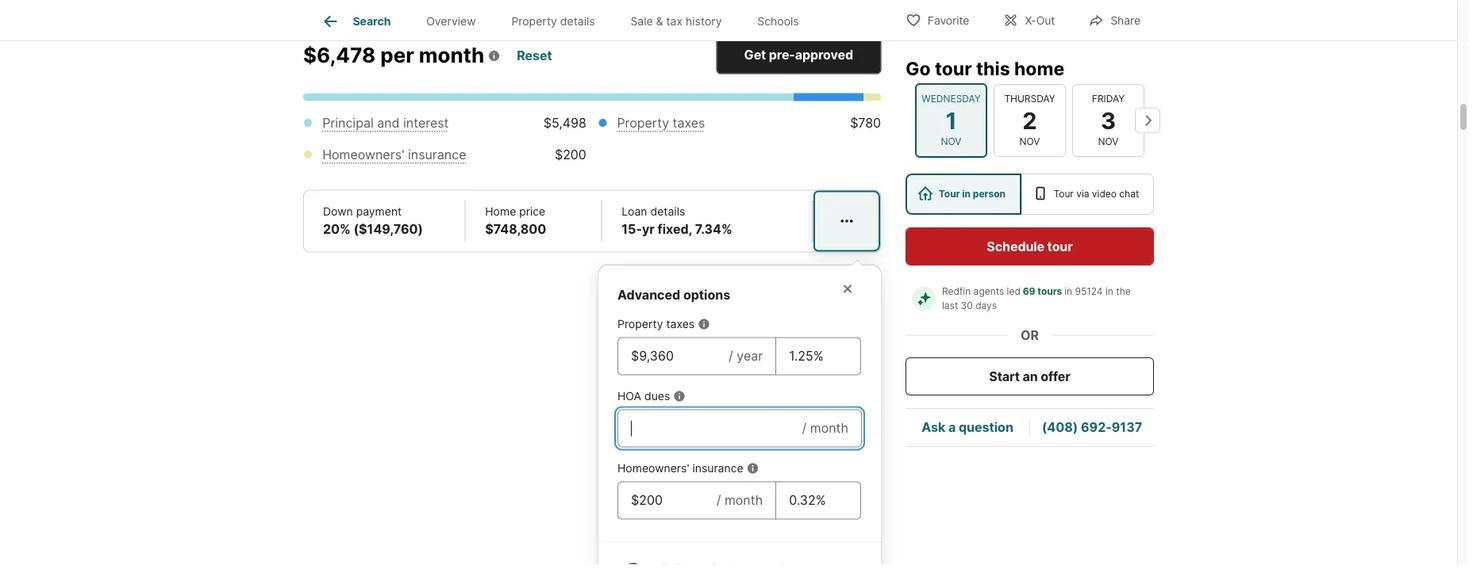 Task type: vqa. For each thing, say whether or not it's contained in the screenshot.
the Homeowners' insurance
yes



Task type: describe. For each thing, give the bounding box(es) containing it.
get pre-approved
[[744, 48, 853, 63]]

principal and interest
[[322, 116, 449, 131]]

reset button
[[516, 42, 553, 71]]

pre-
[[769, 48, 795, 63]]

approved
[[795, 48, 853, 63]]

last
[[942, 300, 958, 312]]

price
[[519, 206, 546, 219]]

2 vertical spatial month
[[725, 494, 763, 509]]

history
[[686, 14, 722, 28]]

loan details 15-yr fixed, 7.34%
[[622, 206, 732, 238]]

ask
[[922, 420, 946, 436]]

tooltip containing advanced options
[[599, 253, 1176, 566]]

home
[[485, 206, 516, 219]]

homeowners' insurance inside tooltip
[[618, 463, 744, 476]]

overview
[[426, 14, 476, 28]]

and
[[377, 116, 400, 131]]

1
[[946, 107, 957, 134]]

in inside option
[[962, 189, 971, 200]]

schedule
[[987, 239, 1045, 254]]

$200
[[555, 148, 587, 163]]

ask a question link
[[922, 420, 1014, 436]]

/ year
[[729, 349, 763, 365]]

favorite
[[928, 14, 970, 27]]

ask a question
[[922, 420, 1014, 436]]

in the last 30 days
[[942, 286, 1134, 312]]

days
[[976, 300, 997, 312]]

get
[[744, 48, 766, 63]]

via
[[1077, 189, 1090, 200]]

tab list containing search
[[303, 0, 830, 40]]

none text field inside tooltip
[[631, 492, 704, 511]]

redfin
[[942, 286, 971, 298]]

/ for property taxes
[[729, 349, 733, 365]]

the
[[1116, 286, 1131, 298]]

(408) 692-9137 link
[[1042, 420, 1142, 436]]

share
[[1111, 14, 1141, 27]]

wednesday
[[922, 93, 981, 105]]

led
[[1007, 286, 1021, 298]]

down payment 20% ($149,760)
[[323, 206, 423, 238]]

property taxes inside tooltip
[[618, 318, 695, 332]]

$5,498
[[544, 116, 587, 131]]

this
[[976, 57, 1010, 79]]

search link
[[321, 12, 391, 31]]

tour for tour in person
[[939, 189, 960, 200]]

tax
[[666, 14, 683, 28]]

20%
[[323, 222, 351, 238]]

1 vertical spatial month
[[810, 422, 849, 437]]

dues
[[645, 391, 670, 404]]

0 vertical spatial insurance
[[408, 148, 466, 163]]

chat
[[1120, 189, 1139, 200]]

agents
[[974, 286, 1004, 298]]

(408) 692-9137
[[1042, 420, 1142, 436]]

details for loan details 15-yr fixed, 7.34%
[[651, 206, 685, 219]]

x-out button
[[989, 4, 1069, 36]]

hoa dues
[[618, 391, 670, 404]]

homeowners' insurance link
[[322, 148, 466, 163]]

property for 'property details' tab
[[512, 14, 557, 28]]

lightbulb icon image
[[618, 563, 649, 566]]

share button
[[1075, 4, 1154, 36]]

1 horizontal spatial in
[[1065, 286, 1072, 298]]

tour via video chat option
[[1021, 174, 1154, 215]]

reset
[[517, 49, 552, 64]]

nov for 2
[[1020, 136, 1040, 148]]

details for property details
[[560, 14, 595, 28]]

video
[[1092, 189, 1117, 200]]

list box containing tour in person
[[906, 174, 1154, 215]]

tour in person
[[939, 189, 1006, 200]]

1 vertical spatial /
[[802, 422, 807, 437]]

redfin agents led 69 tours in 95124
[[942, 286, 1103, 298]]

0 vertical spatial taxes
[[673, 116, 705, 131]]

thursday 2 nov
[[1004, 93, 1055, 148]]

or
[[1021, 328, 1039, 343]]

payment
[[356, 206, 402, 219]]

69
[[1023, 286, 1036, 298]]

1 vertical spatial / month
[[717, 494, 763, 509]]

principal
[[322, 116, 374, 131]]

sale & tax history
[[631, 14, 722, 28]]

year
[[737, 349, 763, 365]]

hoa
[[618, 391, 641, 404]]

taxes inside tooltip
[[666, 318, 695, 332]]

tour for go
[[935, 57, 972, 79]]

next image
[[1135, 108, 1161, 133]]

home
[[1014, 57, 1065, 79]]

$6,478 per month
[[303, 43, 484, 68]]



Task type: locate. For each thing, give the bounding box(es) containing it.
insurance inside tooltip
[[693, 463, 744, 476]]

0 horizontal spatial insurance
[[408, 148, 466, 163]]

(408)
[[1042, 420, 1078, 436]]

1 tour from the left
[[939, 189, 960, 200]]

sale & tax history tab
[[613, 2, 740, 40]]

tour left via
[[1054, 189, 1074, 200]]

1 horizontal spatial tour
[[1048, 239, 1073, 254]]

2 horizontal spatial in
[[1106, 286, 1114, 298]]

offer
[[1041, 369, 1071, 385]]

friday 3 nov
[[1092, 93, 1125, 148]]

property taxes
[[617, 116, 705, 131], [618, 318, 695, 332]]

0 horizontal spatial tour
[[939, 189, 960, 200]]

nov
[[941, 136, 962, 148], [1020, 136, 1040, 148], [1098, 136, 1119, 148]]

details
[[560, 14, 595, 28], [651, 206, 685, 219]]

homeowners'
[[322, 148, 404, 163], [618, 463, 689, 476]]

favorite button
[[892, 4, 983, 36]]

1 vertical spatial property taxes
[[618, 318, 695, 332]]

property taxes link
[[617, 116, 705, 131]]

/
[[729, 349, 733, 365], [802, 422, 807, 437], [717, 494, 721, 509]]

0 vertical spatial / month
[[802, 422, 849, 437]]

tour inside button
[[1048, 239, 1073, 254]]

&
[[656, 14, 663, 28]]

details inside 'property details' tab
[[560, 14, 595, 28]]

2
[[1023, 107, 1037, 134]]

loan
[[622, 206, 647, 219]]

3
[[1101, 107, 1116, 134]]

property inside 'property details' tab
[[512, 14, 557, 28]]

out
[[1036, 14, 1055, 27]]

lightbulb icon element
[[618, 563, 662, 566]]

0 horizontal spatial month
[[419, 43, 484, 68]]

nov inside thursday 2 nov
[[1020, 136, 1040, 148]]

1 horizontal spatial tour
[[1054, 189, 1074, 200]]

x-out
[[1025, 14, 1055, 27]]

0 horizontal spatial homeowners' insurance
[[322, 148, 466, 163]]

2 horizontal spatial nov
[[1098, 136, 1119, 148]]

0 horizontal spatial / month
[[717, 494, 763, 509]]

9137
[[1112, 420, 1142, 436]]

tour left the person
[[939, 189, 960, 200]]

tooltip
[[599, 253, 1176, 566]]

property right $5,498
[[617, 116, 669, 131]]

x-
[[1025, 14, 1036, 27]]

in inside the in the last 30 days
[[1106, 286, 1114, 298]]

None text field
[[631, 492, 704, 511]]

2 tour from the left
[[1054, 189, 1074, 200]]

tour
[[935, 57, 972, 79], [1048, 239, 1073, 254]]

principal and interest link
[[322, 116, 449, 131]]

1 horizontal spatial insurance
[[693, 463, 744, 476]]

7.34%
[[695, 222, 732, 238]]

0 horizontal spatial tour
[[935, 57, 972, 79]]

question
[[959, 420, 1014, 436]]

tour via video chat
[[1054, 189, 1139, 200]]

tours
[[1038, 286, 1062, 298]]

tour up wednesday
[[935, 57, 972, 79]]

0 vertical spatial tour
[[935, 57, 972, 79]]

start
[[989, 369, 1020, 385]]

0 horizontal spatial /
[[717, 494, 721, 509]]

($149,760)
[[354, 222, 423, 238]]

1 horizontal spatial / month
[[802, 422, 849, 437]]

advanced options
[[618, 288, 730, 304]]

2 vertical spatial /
[[717, 494, 721, 509]]

in right tours
[[1065, 286, 1072, 298]]

$748,800
[[485, 222, 546, 238]]

15-
[[622, 222, 642, 238]]

3 nov from the left
[[1098, 136, 1119, 148]]

None text field
[[631, 348, 716, 367], [789, 348, 848, 367], [789, 492, 848, 511], [631, 348, 716, 367], [789, 348, 848, 367], [789, 492, 848, 511]]

0 horizontal spatial in
[[962, 189, 971, 200]]

advanced
[[618, 288, 680, 304]]

1 horizontal spatial nov
[[1020, 136, 1040, 148]]

schools tab
[[740, 2, 817, 40]]

property up reset at left
[[512, 14, 557, 28]]

0 vertical spatial property
[[512, 14, 557, 28]]

2 vertical spatial property
[[618, 318, 663, 332]]

1 vertical spatial homeowners' insurance
[[618, 463, 744, 476]]

1 horizontal spatial month
[[725, 494, 763, 509]]

1 vertical spatial homeowners'
[[618, 463, 689, 476]]

property details
[[512, 14, 595, 28]]

homeowners' down "principal"
[[322, 148, 404, 163]]

0 horizontal spatial details
[[560, 14, 595, 28]]

schedule tour
[[987, 239, 1073, 254]]

1 horizontal spatial details
[[651, 206, 685, 219]]

a
[[949, 420, 956, 436]]

/ month
[[802, 422, 849, 437], [717, 494, 763, 509]]

per
[[380, 43, 414, 68]]

/ for homeowners' insurance
[[717, 494, 721, 509]]

1 nov from the left
[[941, 136, 962, 148]]

wednesday 1 nov
[[922, 93, 981, 148]]

nov for 1
[[941, 136, 962, 148]]

home price $748,800
[[485, 206, 546, 238]]

get pre-approved button
[[716, 37, 881, 75]]

search
[[353, 14, 391, 28]]

month
[[419, 43, 484, 68], [810, 422, 849, 437], [725, 494, 763, 509]]

2 horizontal spatial month
[[810, 422, 849, 437]]

nov for 3
[[1098, 136, 1119, 148]]

2 nov from the left
[[1020, 136, 1040, 148]]

30
[[961, 300, 973, 312]]

yr
[[642, 222, 655, 238]]

nov down 1
[[941, 136, 962, 148]]

property for property taxes link at left
[[617, 116, 669, 131]]

homeowners' down dues
[[618, 463, 689, 476]]

go
[[906, 57, 931, 79]]

692-
[[1081, 420, 1112, 436]]

2 horizontal spatial /
[[802, 422, 807, 437]]

homeowners' insurance down dues
[[618, 463, 744, 476]]

0 vertical spatial homeowners' insurance
[[322, 148, 466, 163]]

nov inside 'wednesday 1 nov'
[[941, 136, 962, 148]]

friday
[[1092, 93, 1125, 105]]

list box
[[906, 174, 1154, 215]]

$6,478
[[303, 43, 376, 68]]

nov down 2
[[1020, 136, 1040, 148]]

options
[[683, 288, 730, 304]]

tab list
[[303, 0, 830, 40]]

down
[[323, 206, 353, 219]]

property details tab
[[494, 2, 613, 40]]

in left the
[[1106, 286, 1114, 298]]

0 vertical spatial month
[[419, 43, 484, 68]]

in
[[962, 189, 971, 200], [1065, 286, 1072, 298], [1106, 286, 1114, 298]]

an
[[1023, 369, 1038, 385]]

schools
[[758, 14, 799, 28]]

tour right schedule
[[1048, 239, 1073, 254]]

0 horizontal spatial homeowners'
[[322, 148, 404, 163]]

nov inside friday 3 nov
[[1098, 136, 1119, 148]]

start an offer button
[[906, 358, 1154, 396]]

taxes
[[673, 116, 705, 131], [666, 318, 695, 332]]

homeowners' insurance down 'and' on the left
[[322, 148, 466, 163]]

1 horizontal spatial homeowners' insurance
[[618, 463, 744, 476]]

schedule tour button
[[906, 228, 1154, 266]]

0 horizontal spatial nov
[[941, 136, 962, 148]]

$780
[[850, 116, 881, 131]]

tour for tour via video chat
[[1054, 189, 1074, 200]]

nov down 3
[[1098, 136, 1119, 148]]

details up fixed,
[[651, 206, 685, 219]]

go tour this home
[[906, 57, 1065, 79]]

1 horizontal spatial homeowners'
[[618, 463, 689, 476]]

tour in person option
[[906, 174, 1021, 215]]

95124
[[1075, 286, 1103, 298]]

thursday
[[1004, 93, 1055, 105]]

details left sale in the left of the page
[[560, 14, 595, 28]]

start an offer
[[989, 369, 1071, 385]]

sale
[[631, 14, 653, 28]]

0 vertical spatial homeowners'
[[322, 148, 404, 163]]

1 vertical spatial details
[[651, 206, 685, 219]]

fixed,
[[658, 222, 692, 238]]

interest
[[403, 116, 449, 131]]

1 vertical spatial property
[[617, 116, 669, 131]]

tour
[[939, 189, 960, 200], [1054, 189, 1074, 200]]

property down advanced
[[618, 318, 663, 332]]

1 horizontal spatial /
[[729, 349, 733, 365]]

0 vertical spatial property taxes
[[617, 116, 705, 131]]

details inside loan details 15-yr fixed, 7.34%
[[651, 206, 685, 219]]

1 vertical spatial insurance
[[693, 463, 744, 476]]

homeowners' insurance
[[322, 148, 466, 163], [618, 463, 744, 476]]

in left the person
[[962, 189, 971, 200]]

0 vertical spatial /
[[729, 349, 733, 365]]

0 vertical spatial details
[[560, 14, 595, 28]]

tour for schedule
[[1048, 239, 1073, 254]]

1 vertical spatial tour
[[1048, 239, 1073, 254]]

overview tab
[[409, 2, 494, 40]]

property inside tooltip
[[618, 318, 663, 332]]

None button
[[915, 83, 988, 158], [994, 84, 1066, 157], [1072, 84, 1145, 157], [915, 83, 988, 158], [994, 84, 1066, 157], [1072, 84, 1145, 157]]

1 vertical spatial taxes
[[666, 318, 695, 332]]

person
[[973, 189, 1006, 200]]



